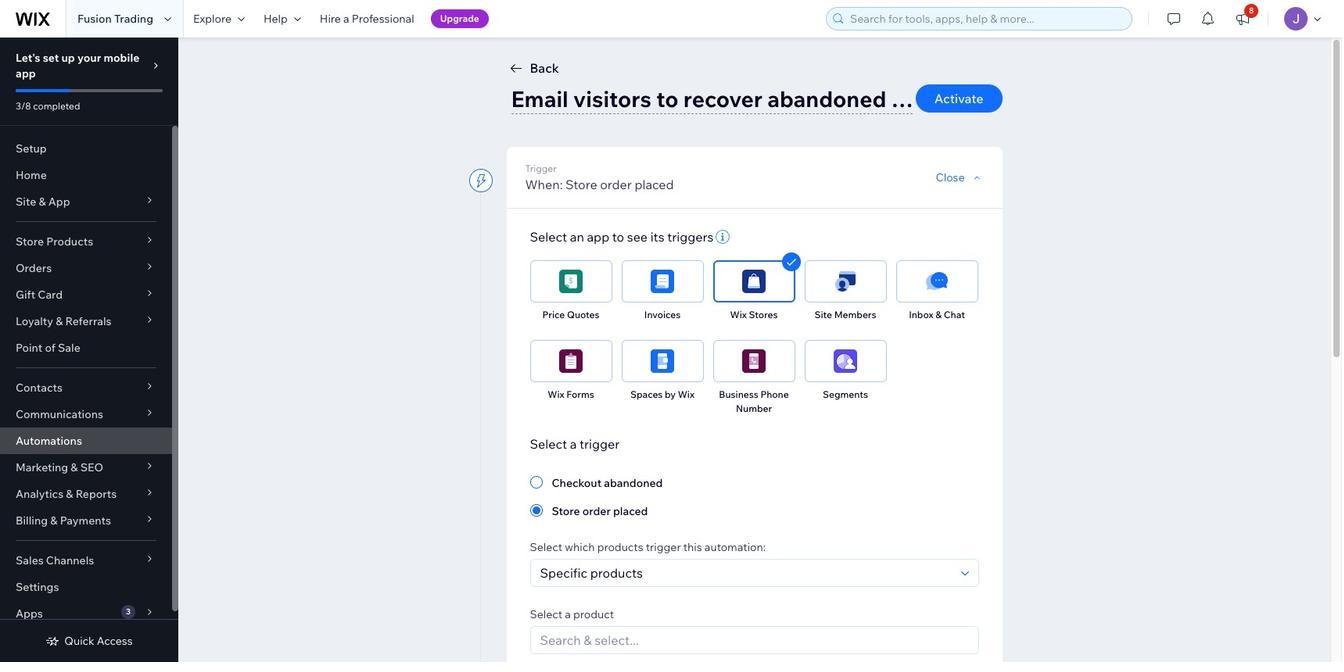 Task type: locate. For each thing, give the bounding box(es) containing it.
select for select a product
[[530, 608, 563, 622]]

orders button
[[0, 255, 172, 282]]

trigger
[[525, 163, 557, 174]]

& left chat
[[936, 309, 942, 321]]

1 vertical spatial store
[[16, 235, 44, 249]]

to right 'visitors'
[[656, 85, 679, 113]]

business phone number
[[719, 389, 789, 415]]

2 vertical spatial store
[[552, 505, 580, 519]]

help
[[264, 12, 288, 26]]

sidebar element
[[0, 38, 178, 663]]

access
[[97, 634, 133, 648]]

& for analytics
[[66, 487, 73, 501]]

settings
[[16, 580, 59, 594]]

select left which
[[530, 541, 563, 555]]

0 horizontal spatial icon image
[[834, 270, 857, 293]]

category image up the wix stores
[[742, 270, 766, 293]]

site inside dropdown button
[[16, 195, 36, 209]]

see
[[627, 229, 648, 245]]

trigger left this
[[646, 541, 681, 555]]

category image up price quotes
[[559, 270, 583, 293]]

store down checkout in the bottom left of the page
[[552, 505, 580, 519]]

a right hire
[[343, 12, 349, 26]]

order
[[600, 177, 632, 192], [583, 505, 611, 519]]

1 horizontal spatial category image
[[742, 350, 766, 373]]

store products button
[[0, 228, 172, 255]]

3/8 completed
[[16, 100, 80, 112]]

orders
[[16, 261, 52, 275]]

store right when:
[[566, 177, 597, 192]]

0 horizontal spatial to
[[612, 229, 624, 245]]

which
[[565, 541, 595, 555]]

Select which products trigger this automation: field
[[535, 560, 956, 587]]

trigger
[[580, 436, 620, 452], [646, 541, 681, 555]]

1 vertical spatial site
[[815, 309, 832, 321]]

2 horizontal spatial wix
[[730, 309, 747, 321]]

category image up invoices at top
[[651, 270, 674, 293]]

0 vertical spatial site
[[16, 195, 36, 209]]

store up orders
[[16, 235, 44, 249]]

select left "an"
[[530, 229, 567, 245]]

1 vertical spatial order
[[583, 505, 611, 519]]

1 vertical spatial app
[[587, 229, 609, 245]]

1 horizontal spatial icon image
[[925, 270, 949, 293]]

triggers
[[667, 229, 714, 245]]

&
[[39, 195, 46, 209], [936, 309, 942, 321], [56, 314, 63, 329], [71, 461, 78, 475], [66, 487, 73, 501], [50, 514, 57, 528]]

settings link
[[0, 574, 172, 601]]

option group
[[530, 473, 979, 520]]

loyalty
[[16, 314, 53, 329]]

price quotes
[[543, 309, 599, 321]]

1 icon image from the left
[[834, 270, 857, 293]]

recover
[[683, 85, 763, 113]]

3/8
[[16, 100, 31, 112]]

0 horizontal spatial trigger
[[580, 436, 620, 452]]

store inside dropdown button
[[16, 235, 44, 249]]

analytics & reports
[[16, 487, 117, 501]]

1 horizontal spatial site
[[815, 309, 832, 321]]

communications
[[16, 408, 103, 422]]

wix left forms
[[548, 389, 564, 400]]

home link
[[0, 162, 172, 189]]

point of sale link
[[0, 335, 172, 361]]

& right billing
[[50, 514, 57, 528]]

8 button
[[1226, 0, 1260, 38]]

0 vertical spatial placed
[[635, 177, 674, 192]]

1 vertical spatial category image
[[742, 350, 766, 373]]

0 vertical spatial category image
[[651, 270, 674, 293]]

order down checkout abandoned
[[583, 505, 611, 519]]

0 vertical spatial abandoned
[[768, 85, 887, 113]]

0 vertical spatial app
[[16, 66, 36, 81]]

wix
[[730, 309, 747, 321], [548, 389, 564, 400], [678, 389, 695, 400]]

placed down checkout abandoned
[[613, 505, 648, 519]]

0 vertical spatial order
[[600, 177, 632, 192]]

1 vertical spatial trigger
[[646, 541, 681, 555]]

apps
[[16, 607, 43, 621]]

app
[[16, 66, 36, 81], [587, 229, 609, 245]]

1 select from the top
[[530, 229, 567, 245]]

reports
[[76, 487, 117, 501]]

loyalty & referrals
[[16, 314, 112, 329]]

1 horizontal spatial to
[[656, 85, 679, 113]]

0 horizontal spatial site
[[16, 195, 36, 209]]

trading
[[114, 12, 153, 26]]

abandoned
[[768, 85, 887, 113], [604, 476, 663, 490]]

0 vertical spatial a
[[343, 12, 349, 26]]

category image for invoices
[[651, 270, 674, 293]]

automations link
[[0, 428, 172, 454]]

wix forms
[[548, 389, 594, 400]]

store inside option group
[[552, 505, 580, 519]]

order inside trigger when: store order placed
[[600, 177, 632, 192]]

your
[[77, 51, 101, 65]]

1 horizontal spatial wix
[[678, 389, 695, 400]]

0 horizontal spatial app
[[16, 66, 36, 81]]

& for marketing
[[71, 461, 78, 475]]

category image up spaces by wix
[[651, 350, 674, 373]]

setup
[[16, 142, 47, 156]]

3 select from the top
[[530, 541, 563, 555]]

0 vertical spatial store
[[566, 177, 597, 192]]

icon image up site members at the right top of page
[[834, 270, 857, 293]]

a up checkout in the bottom left of the page
[[570, 436, 577, 452]]

wix stores
[[730, 309, 778, 321]]

trigger when: store order placed
[[525, 163, 674, 192]]

category image
[[651, 270, 674, 293], [742, 350, 766, 373]]

icon image for &
[[925, 270, 949, 293]]

of
[[45, 341, 55, 355]]

placed up the its
[[635, 177, 674, 192]]

icon image up inbox & chat
[[925, 270, 949, 293]]

app down let's
[[16, 66, 36, 81]]

0 vertical spatial to
[[656, 85, 679, 113]]

explore
[[193, 12, 232, 26]]

& left reports
[[66, 487, 73, 501]]

hire
[[320, 12, 341, 26]]

site down 'home'
[[16, 195, 36, 209]]

icon image
[[834, 270, 857, 293], [925, 270, 949, 293]]

business
[[719, 389, 759, 400]]

a left product
[[565, 608, 571, 622]]

category image
[[559, 270, 583, 293], [742, 270, 766, 293], [559, 350, 583, 373], [651, 350, 674, 373], [834, 350, 857, 373]]

& left seo
[[71, 461, 78, 475]]

0 horizontal spatial wix
[[548, 389, 564, 400]]

point of sale
[[16, 341, 80, 355]]

billing & payments button
[[0, 508, 172, 534]]

4 select from the top
[[530, 608, 563, 622]]

trigger up checkout abandoned
[[580, 436, 620, 452]]

2 vertical spatial a
[[565, 608, 571, 622]]

wix left stores
[[730, 309, 747, 321]]

activate button
[[916, 84, 1002, 113]]

2 select from the top
[[530, 436, 567, 452]]

select which products trigger this automation:
[[530, 541, 766, 555]]

site for site members
[[815, 309, 832, 321]]

3
[[126, 607, 131, 617]]

store inside trigger when: store order placed
[[566, 177, 597, 192]]

contacts
[[16, 381, 63, 395]]

close
[[936, 171, 965, 185]]

payments
[[60, 514, 111, 528]]

order up 'select an app to see its triggers'
[[600, 177, 632, 192]]

forms
[[567, 389, 594, 400]]

price
[[543, 309, 565, 321]]

select left product
[[530, 608, 563, 622]]

& left app
[[39, 195, 46, 209]]

contacts button
[[0, 375, 172, 401]]

0 horizontal spatial category image
[[651, 270, 674, 293]]

sales channels button
[[0, 548, 172, 574]]

2 icon image from the left
[[925, 270, 949, 293]]

category image for quotes
[[559, 270, 583, 293]]

select for select a trigger
[[530, 436, 567, 452]]

1 vertical spatial abandoned
[[604, 476, 663, 490]]

fusion trading
[[77, 12, 153, 26]]

up
[[61, 51, 75, 65]]

8
[[1249, 5, 1254, 16]]

activate
[[935, 91, 984, 106]]

site members
[[815, 309, 876, 321]]

select up checkout in the bottom left of the page
[[530, 436, 567, 452]]

wix right by
[[678, 389, 695, 400]]

category image up "business"
[[742, 350, 766, 373]]

category image up wix forms
[[559, 350, 583, 373]]

back button
[[506, 59, 559, 77]]

sales
[[16, 554, 44, 568]]

app inside let's set up your mobile app
[[16, 66, 36, 81]]

carts
[[891, 85, 945, 113]]

communications button
[[0, 401, 172, 428]]

app right "an"
[[587, 229, 609, 245]]

& right loyalty at the top
[[56, 314, 63, 329]]

site left members
[[815, 309, 832, 321]]

1 vertical spatial a
[[570, 436, 577, 452]]

email visitors to recover abandoned carts
[[511, 85, 945, 113]]

email
[[511, 85, 568, 113]]

select
[[530, 229, 567, 245], [530, 436, 567, 452], [530, 541, 563, 555], [530, 608, 563, 622]]

to left see
[[612, 229, 624, 245]]

set
[[43, 51, 59, 65]]

to
[[656, 85, 679, 113], [612, 229, 624, 245]]

spaces
[[630, 389, 663, 400]]

& inside popup button
[[66, 487, 73, 501]]



Task type: vqa. For each thing, say whether or not it's contained in the screenshot.
longer
no



Task type: describe. For each thing, give the bounding box(es) containing it.
segments
[[823, 389, 868, 400]]

quick access
[[64, 634, 133, 648]]

& for loyalty
[[56, 314, 63, 329]]

loyalty & referrals button
[[0, 308, 172, 335]]

analytics
[[16, 487, 64, 501]]

its
[[651, 229, 665, 245]]

gift
[[16, 288, 35, 302]]

chat
[[944, 309, 965, 321]]

category image for stores
[[742, 270, 766, 293]]

when:
[[525, 177, 563, 192]]

0 horizontal spatial abandoned
[[604, 476, 663, 490]]

automations
[[16, 434, 82, 448]]

wix for wix stores
[[730, 309, 747, 321]]

& for inbox
[[936, 309, 942, 321]]

close button
[[936, 171, 984, 185]]

a for trigger
[[570, 436, 577, 452]]

inbox & chat
[[909, 309, 965, 321]]

seo
[[80, 461, 103, 475]]

referrals
[[65, 314, 112, 329]]

fusion
[[77, 12, 112, 26]]

products
[[46, 235, 93, 249]]

help button
[[254, 0, 310, 38]]

checkout abandoned
[[552, 476, 663, 490]]

store for store order placed
[[552, 505, 580, 519]]

checkout
[[552, 476, 602, 490]]

option group containing checkout abandoned
[[530, 473, 979, 520]]

gift card
[[16, 288, 63, 302]]

icon image for members
[[834, 270, 857, 293]]

channels
[[46, 554, 94, 568]]

sale
[[58, 341, 80, 355]]

invoices
[[644, 309, 681, 321]]

gift card button
[[0, 282, 172, 308]]

visitors
[[573, 85, 652, 113]]

placed inside trigger when: store order placed
[[635, 177, 674, 192]]

sales channels
[[16, 554, 94, 568]]

members
[[834, 309, 876, 321]]

category image for forms
[[559, 350, 583, 373]]

category image for by
[[651, 350, 674, 373]]

products
[[597, 541, 643, 555]]

store order placed
[[552, 505, 648, 519]]

billing & payments
[[16, 514, 111, 528]]

select a trigger
[[530, 436, 620, 452]]

automation:
[[705, 541, 766, 555]]

inbox
[[909, 309, 934, 321]]

quick access button
[[46, 634, 133, 648]]

home
[[16, 168, 47, 182]]

store for store products
[[16, 235, 44, 249]]

Select a product field
[[535, 627, 973, 654]]

back
[[530, 60, 559, 76]]

a for professional
[[343, 12, 349, 26]]

marketing & seo button
[[0, 454, 172, 481]]

1 vertical spatial placed
[[613, 505, 648, 519]]

select an app to see its triggers
[[530, 229, 714, 245]]

product
[[573, 608, 614, 622]]

Search for tools, apps, help & more... field
[[846, 8, 1127, 30]]

category image up the segments
[[834, 350, 857, 373]]

upgrade
[[440, 13, 479, 24]]

category image for business phone number
[[742, 350, 766, 373]]

1 vertical spatial to
[[612, 229, 624, 245]]

quick
[[64, 634, 94, 648]]

spaces by wix
[[630, 389, 695, 400]]

1 horizontal spatial app
[[587, 229, 609, 245]]

1 horizontal spatial abandoned
[[768, 85, 887, 113]]

& for billing
[[50, 514, 57, 528]]

0 vertical spatial trigger
[[580, 436, 620, 452]]

app
[[48, 195, 70, 209]]

1 horizontal spatial trigger
[[646, 541, 681, 555]]

professional
[[352, 12, 414, 26]]

marketing & seo
[[16, 461, 103, 475]]

billing
[[16, 514, 48, 528]]

phone
[[761, 389, 789, 400]]

this
[[683, 541, 702, 555]]

hire a professional link
[[310, 0, 424, 38]]

completed
[[33, 100, 80, 112]]

by
[[665, 389, 676, 400]]

select for select which products trigger this automation:
[[530, 541, 563, 555]]

quotes
[[567, 309, 599, 321]]

select for select an app to see its triggers
[[530, 229, 567, 245]]

let's
[[16, 51, 40, 65]]

a for product
[[565, 608, 571, 622]]

& for site
[[39, 195, 46, 209]]

number
[[736, 403, 772, 415]]

mobile
[[104, 51, 140, 65]]

analytics & reports button
[[0, 481, 172, 508]]

store products
[[16, 235, 93, 249]]

site for site & app
[[16, 195, 36, 209]]

wix for wix forms
[[548, 389, 564, 400]]

an
[[570, 229, 584, 245]]



